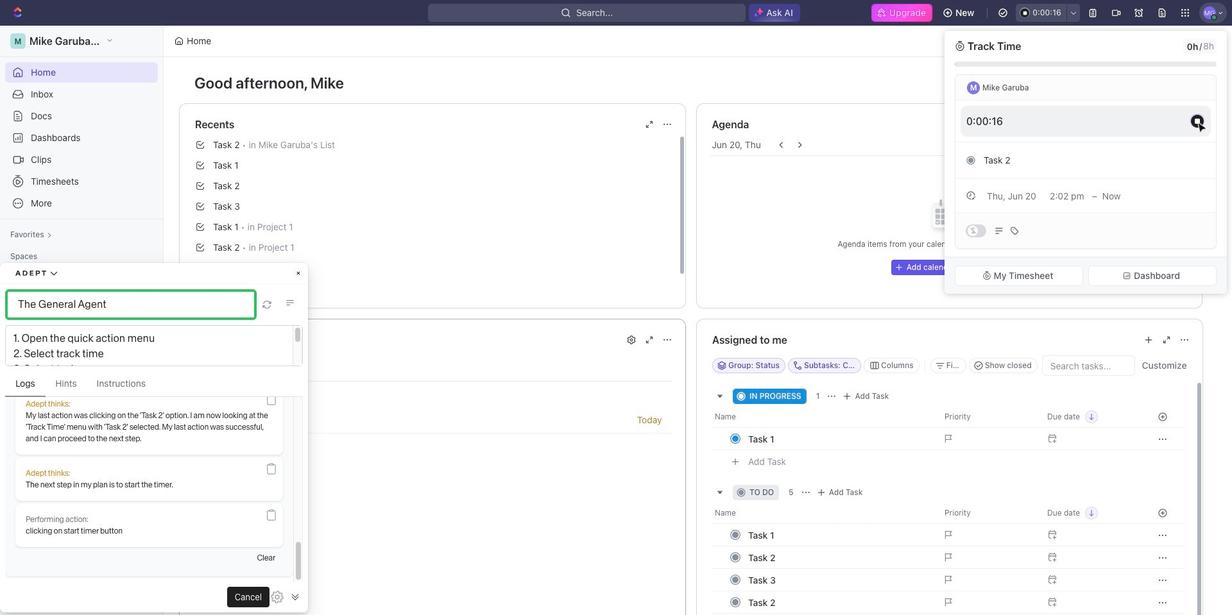 Task type: locate. For each thing, give the bounding box(es) containing it.
user group image
[[195, 284, 205, 292], [13, 295, 23, 303]]

tab list
[[193, 351, 672, 382]]

0 horizontal spatial user group image
[[13, 295, 23, 303]]

tree
[[5, 267, 158, 440]]

1 vertical spatial user group image
[[13, 295, 23, 303]]

user group image inside the "sidebar" 'navigation'
[[13, 295, 23, 303]]

1 horizontal spatial user group image
[[195, 284, 205, 292]]



Task type: vqa. For each thing, say whether or not it's contained in the screenshot.
user group icon
yes



Task type: describe. For each thing, give the bounding box(es) containing it.
set priority image
[[937, 614, 1040, 616]]

sidebar navigation
[[0, 26, 166, 616]]

Search tasks... text field
[[1043, 356, 1134, 376]]

mike garuba's workspace, , element
[[10, 33, 26, 49]]

0 vertical spatial user group image
[[195, 284, 205, 292]]

tree inside the "sidebar" 'navigation'
[[5, 267, 158, 440]]



